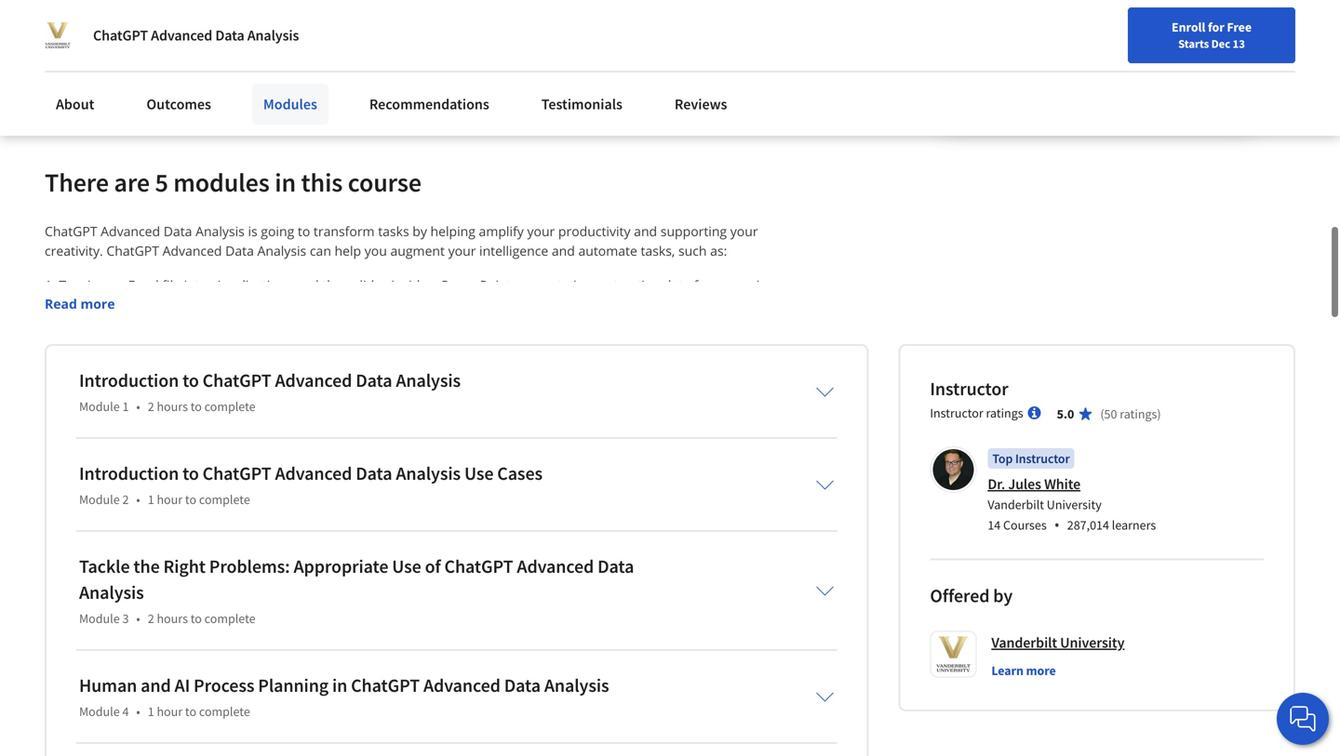 Task type: describe. For each thing, give the bounding box(es) containing it.
creative
[[156, 609, 203, 627]]

modules
[[263, 95, 317, 114]]

• inside tackle the right problems: appropriate use of chatgpt advanced data analysis module 3 • 2 hours to complete
[[136, 611, 140, 627]]

human and ai process planning in chatgpt advanced data analysis module 4 • 1 hour to complete
[[79, 674, 609, 721]]

learners
[[1112, 517, 1156, 534]]

and down they
[[203, 394, 226, 412]]

1 vertical spatial are
[[413, 492, 433, 509]]

and left then
[[296, 277, 319, 294]]

1 vertical spatial will
[[312, 570, 332, 587]]

range
[[695, 492, 730, 509]]

0 horizontal spatial that
[[139, 511, 163, 529]]

1 horizontal spatial language
[[205, 570, 260, 587]]

2 horizontal spatial language
[[580, 550, 635, 568]]

tool.
[[537, 492, 564, 509]]

of down marketing
[[255, 413, 267, 431]]

in up "lack"
[[518, 550, 530, 568]]

4.
[[45, 394, 56, 412]]

fields,
[[419, 570, 455, 587]]

2 inside tackle the right problems: appropriate use of chatgpt advanced data analysis module 3 • 2 hours to complete
[[148, 611, 154, 627]]

uses
[[207, 609, 235, 627]]

tools.
[[296, 609, 329, 627]]

data down the 5
[[164, 223, 192, 240]]

of down most
[[469, 589, 482, 607]]

1 vertical spatial vanderbilt
[[991, 634, 1057, 653]]

to up media
[[182, 369, 199, 392]]

chatgpt down unlock
[[726, 609, 779, 627]]

to inside chatgpt advanced data analysis is going to transform tasks by helping amplify your productivity and supporting your creativity. chatgpt advanced data analysis can help you augment your intelligence and automate tasks, such as:
[[298, 223, 310, 240]]

data inside introduction to chatgpt advanced data analysis use cases module 2 • 1 hour to complete
[[356, 462, 392, 486]]

your left linkedin
[[212, 28, 240, 47]]

your up intelligence
[[527, 223, 555, 240]]

to up problem
[[182, 462, 199, 486]]

complete inside introduction to chatgpt advanced data analysis use cases module 2 • 1 hour to complete
[[199, 492, 250, 508]]

1 vertical spatial about
[[124, 492, 160, 509]]

videos/images
[[271, 413, 358, 431]]

without
[[510, 453, 557, 470]]

more down who
[[120, 609, 152, 627]]

and right solving,
[[267, 492, 291, 509]]

help
[[335, 242, 361, 260]]

and right pdfs,
[[349, 316, 372, 333]]

and inside the human and ai process planning in chatgpt advanced data analysis module 4 • 1 hour to complete
[[141, 674, 171, 698]]

target
[[687, 609, 723, 627]]

in up going
[[275, 166, 296, 199]]

and left life.
[[363, 511, 386, 529]]

1 vertical spatial questions
[[360, 550, 420, 568]]

0 vertical spatial users
[[482, 550, 515, 568]]

and down effective
[[658, 589, 682, 607]]

by inside chatgpt advanced data analysis is going to transform tasks by helping amplify your productivity and supporting your creativity. chatgpt advanced data analysis can help you augment your intelligence and automate tasks, such as:
[[413, 223, 427, 240]]

who
[[127, 589, 153, 607]]

in right the them
[[526, 413, 537, 431]]

to up learn
[[617, 472, 630, 490]]

cases
[[497, 462, 543, 486]]

1 horizontal spatial skills
[[626, 609, 655, 627]]

instructor inside top instructor dr. jules white vanderbilt university 14 courses • 287,014 learners
[[1015, 451, 1070, 467]]

and down media
[[184, 413, 207, 431]]

analysis down videos/images
[[274, 453, 323, 470]]

2 vertical spatial course
[[361, 609, 401, 627]]

you down magnitude
[[490, 609, 513, 627]]

0 horizontal spatial these
[[259, 609, 292, 627]]

to down magnitude
[[516, 609, 528, 627]]

0 horizontal spatial how
[[45, 492, 71, 509]]

university inside top instructor dr. jules white vanderbilt university 14 courses • 287,014 learners
[[1047, 497, 1102, 513]]

transcripts
[[568, 394, 633, 412]]

also
[[397, 413, 422, 431]]

a down the "policy"
[[144, 355, 152, 372]]

large
[[171, 570, 202, 587]]

and up disrupt
[[334, 550, 357, 568]]

data up teaches
[[242, 453, 271, 470]]

video
[[531, 394, 564, 412]]

analysis up the you
[[565, 472, 614, 490]]

of right the set on the right of the page
[[724, 355, 736, 372]]

to down problems:
[[260, 589, 272, 607]]

the down 'natural'
[[556, 570, 576, 587]]

right
[[163, 555, 206, 579]]

"prompts".
[[45, 570, 109, 587]]

1 vertical spatial into
[[221, 355, 244, 372]]

1 horizontal spatial will
[[405, 609, 425, 627]]

)
[[1157, 406, 1161, 423]]

can down effective
[[685, 589, 707, 607]]

chatgpt advanced data analysis is going to transform tasks by helping amplify your productivity and supporting your creativity. chatgpt advanced data analysis can help you augment your intelligence and automate tasks, such as:
[[45, 223, 761, 260]]

based
[[116, 374, 153, 392]]

marketing
[[229, 394, 291, 412]]

top instructor dr. jules white vanderbilt university 14 courses • 287,014 learners
[[988, 451, 1156, 535]]

add
[[76, 28, 101, 47]]

• inside the human and ai process planning in chatgpt advanced data analysis module 4 • 1 hour to complete
[[136, 704, 140, 721]]

analysis down modules
[[196, 223, 245, 240]]

3.
[[45, 355, 56, 372]]

1 vertical spatial university
[[1060, 634, 1125, 653]]

analysis left profile,
[[247, 26, 299, 45]]

jules
[[1008, 475, 1041, 494]]

the down cases
[[514, 492, 534, 509]]

advanced up teaches
[[179, 453, 239, 470]]

is inside chatgpt advanced data analysis is going to transform tasks by helping amplify your productivity and supporting your creativity. chatgpt advanced data analysis can help you augment your intelligence and automate tasks, such as:
[[248, 223, 257, 240]]

instructor for instructor
[[930, 378, 1008, 401]]

vanderbilt university image
[[45, 22, 71, 48]]

in up training
[[274, 316, 286, 333]]

policy
[[122, 335, 158, 353]]

advanced up excel
[[101, 223, 160, 240]]

more up prompt
[[554, 589, 587, 607]]

determining
[[584, 316, 658, 333]]

training
[[258, 355, 305, 372]]

about link
[[45, 84, 106, 125]]

there
[[45, 166, 109, 199]]

tasks, inside 1. turning an excel file into visualizations and then slides inside a powerpoint presentation; extracting data from a series of pdfs 2. answering questions about what is in the pdfs, and visualizing the data; automatically determining if a receipt complies with a travel policy captured in a pdf 3. transforming a document into a training presentation and associated quizzes; reading and reorganizing a set of documents based on what they contain 4. producing social media and marketing content from a series of documents or video transcripts 5. automating resizing and editing of videos/images while also cataloging them in a csv anyone with chatgpt advanced data analysis can tap into these capabilities without any prior experience in programming. the course teaches you how to converse with chatgpt advanced data analysis to accomplish these tasks, how to think about problem solving, and what types of tasks are good fits for the tool. you will learn a wide range of building blocks that you can apply in your own work and life. large language models respond to instructions and questions posed by users in natural language statements, known as "prompts". although large language models will disrupt many fields, most users lack the skills to write effective prompts. expert users, who understand how to write good prompts, are orders of magnitude more productive and can unlock significantly more creative uses for these tools. this course will introduce you to prompt writing skills that target chatgpt advanced data analysis.
[[742, 472, 776, 490]]

a up while
[[378, 394, 385, 412]]

to left editing
[[191, 399, 202, 415]]

enroll for free starts dec 13
[[1172, 19, 1252, 51]]

0 vertical spatial will
[[594, 492, 614, 509]]

then
[[322, 277, 350, 294]]

dr.
[[988, 475, 1005, 494]]

or inside 1. turning an excel file into visualizations and then slides inside a powerpoint presentation; extracting data from a series of pdfs 2. answering questions about what is in the pdfs, and visualizing the data; automatically determining if a receipt complies with a travel policy captured in a pdf 3. transforming a document into a training presentation and associated quizzes; reading and reorganizing a set of documents based on what they contain 4. producing social media and marketing content from a series of documents or video transcripts 5. automating resizing and editing of videos/images while also cataloging them in a csv anyone with chatgpt advanced data analysis can tap into these capabilities without any prior experience in programming. the course teaches you how to converse with chatgpt advanced data analysis to accomplish these tasks, how to think about problem solving, and what types of tasks are good fits for the tool. you will learn a wide range of building blocks that you can apply in your own work and life. large language models respond to instructions and questions posed by users in natural language statements, known as "prompts". although large language models will disrupt many fields, most users lack the skills to write effective prompts. expert users, who understand how to write good prompts, are orders of magnitude more productive and can unlock significantly more creative uses for these tools. this course will introduce you to prompt writing skills that target chatgpt advanced data analysis.
[[515, 394, 528, 412]]

and down visualizing in the top left of the page
[[390, 355, 413, 372]]

content
[[295, 394, 341, 412]]

instructor for instructor ratings
[[930, 405, 983, 422]]

in left pdf
[[219, 335, 230, 353]]

building
[[45, 511, 94, 529]]

instructions
[[259, 550, 330, 568]]

4
[[122, 704, 129, 721]]

supporting
[[661, 223, 727, 240]]

more inside 'learn more' button
[[1026, 663, 1056, 680]]

2 vertical spatial by
[[993, 585, 1013, 608]]

productive
[[590, 589, 655, 607]]

chatgpt inside introduction to chatgpt advanced data analysis use cases module 2 • 1 hour to complete
[[203, 462, 271, 486]]

presentation
[[309, 355, 386, 372]]

1 inside introduction to chatgpt advanced data analysis module 1 • 2 hours to complete
[[122, 399, 129, 415]]

2 horizontal spatial into
[[375, 453, 399, 470]]

0 vertical spatial course
[[348, 166, 422, 199]]

visualizations
[[211, 277, 292, 294]]

file
[[162, 277, 181, 294]]

the left data;
[[441, 316, 461, 333]]

to down the programming.
[[74, 492, 87, 509]]

data up tool.
[[533, 472, 562, 490]]

chat with us image
[[1288, 705, 1318, 734]]

a left wide
[[652, 492, 659, 509]]

1 vertical spatial course
[[161, 472, 202, 490]]

a left pdf
[[234, 335, 241, 353]]

is inside 1. turning an excel file into visualizations and then slides inside a powerpoint presentation; extracting data from a series of pdfs 2. answering questions about what is in the pdfs, and visualizing the data; automatically determining if a receipt complies with a travel policy captured in a pdf 3. transforming a document into a training presentation and associated quizzes; reading and reorganizing a set of documents based on what they contain 4. producing social media and marketing content from a series of documents or video transcripts 5. automating resizing and editing of videos/images while also cataloging them in a csv anyone with chatgpt advanced data analysis can tap into these capabilities without any prior experience in programming. the course teaches you how to converse with chatgpt advanced data analysis to accomplish these tasks, how to think about problem solving, and what types of tasks are good fits for the tool. you will learn a wide range of building blocks that you can apply in your own work and life. large language models respond to instructions and questions posed by users in natural language statements, known as "prompts". although large language models will disrupt many fields, most users lack the skills to write effective prompts. expert users, who understand how to write good prompts, are orders of magnitude more productive and can unlock significantly more creative uses for these tools. this course will introduce you to prompt writing skills that target chatgpt advanced data analysis.
[[261, 316, 271, 333]]

advanced down significantly
[[45, 628, 104, 646]]

although
[[113, 570, 168, 587]]

reading
[[536, 355, 582, 372]]

0 vertical spatial are
[[114, 166, 150, 199]]

complete inside tackle the right problems: appropriate use of chatgpt advanced data analysis module 3 • 2 hours to complete
[[204, 611, 256, 627]]

natural
[[533, 550, 577, 568]]

by inside 1. turning an excel file into visualizations and then slides inside a powerpoint presentation; extracting data from a series of pdfs 2. answering questions about what is in the pdfs, and visualizing the data; automatically determining if a receipt complies with a travel policy captured in a pdf 3. transforming a document into a training presentation and associated quizzes; reading and reorganizing a set of documents based on what they contain 4. producing social media and marketing content from a series of documents or video transcripts 5. automating resizing and editing of videos/images while also cataloging them in a csv anyone with chatgpt advanced data analysis can tap into these capabilities without any prior experience in programming. the course teaches you how to converse with chatgpt advanced data analysis to accomplish these tasks, how to think about problem solving, and what types of tasks are good fits for the tool. you will learn a wide range of building blocks that you can apply in your own work and life. large language models respond to instructions and questions posed by users in natural language statements, known as "prompts". although large language models will disrupt many fields, most users lack the skills to write effective prompts. expert users, who understand how to write good prompts, are orders of magnitude more productive and can unlock significantly more creative uses for these tools. this course will introduce you to prompt writing skills that target chatgpt advanced data analysis.
[[464, 550, 478, 568]]

chatgpt down capabilities
[[414, 472, 467, 490]]

and up presentation;
[[552, 242, 575, 260]]

chatgpt up excel
[[106, 242, 159, 260]]

0 vertical spatial models
[[141, 550, 185, 568]]

most
[[458, 570, 489, 587]]

to up the productive
[[612, 570, 624, 587]]

module inside introduction to chatgpt advanced data analysis module 1 • 2 hours to complete
[[79, 399, 120, 415]]

can inside chatgpt advanced data analysis is going to transform tasks by helping amplify your productivity and supporting your creativity. chatgpt advanced data analysis can help you augment your intelligence and automate tasks, such as:
[[310, 242, 331, 260]]

a down pdf
[[248, 355, 255, 372]]

powerpoint
[[441, 277, 511, 294]]

1 inside introduction to chatgpt advanced data analysis use cases module 2 • 1 hour to complete
[[148, 492, 154, 508]]

1 vertical spatial documents
[[443, 394, 511, 412]]

to left converse
[[311, 472, 323, 490]]

0 horizontal spatial series
[[388, 394, 424, 412]]

capabilities
[[439, 453, 507, 470]]

apply
[[217, 511, 250, 529]]

1 horizontal spatial these
[[402, 453, 435, 470]]

advanced up fits
[[470, 472, 530, 490]]

problems:
[[209, 555, 290, 579]]

your inside 1. turning an excel file into visualizations and then slides inside a powerpoint presentation; extracting data from a series of pdfs 2. answering questions about what is in the pdfs, and visualizing the data; automatically determining if a receipt complies with a travel policy captured in a pdf 3. transforming a document into a training presentation and associated quizzes; reading and reorganizing a set of documents based on what they contain 4. producing social media and marketing content from a series of documents or video transcripts 5. automating resizing and editing of videos/images while also cataloging them in a csv anyone with chatgpt advanced data analysis can tap into these capabilities without any prior experience in programming. the course teaches you how to converse with chatgpt advanced data analysis to accomplish these tasks, how to think about problem solving, and what types of tasks are good fits for the tool. you will learn a wide range of building blocks that you can apply in your own work and life. large language models respond to instructions and questions posed by users in natural language statements, known as "prompts". although large language models will disrupt many fields, most users lack the skills to write effective prompts. expert users, who understand how to write good prompts, are orders of magnitude more productive and can unlock significantly more creative uses for these tools. this course will introduce you to prompt writing skills that target chatgpt advanced data analysis.
[[268, 511, 296, 529]]

chatgpt right the vanderbilt university image
[[93, 26, 148, 45]]

2 horizontal spatial how
[[281, 472, 307, 490]]

2 vertical spatial for
[[238, 609, 256, 627]]

a down 'as:'
[[727, 277, 734, 294]]

1.
[[45, 277, 56, 294]]

vanderbilt inside top instructor dr. jules white vanderbilt university 14 courses • 287,014 learners
[[988, 497, 1044, 513]]

in right "apply"
[[254, 511, 265, 529]]

1 horizontal spatial what
[[228, 316, 258, 333]]

chatgpt up creativity.
[[45, 223, 97, 240]]

of up cataloging
[[427, 394, 440, 412]]

and right reading
[[585, 355, 609, 372]]

use inside introduction to chatgpt advanced data analysis use cases module 2 • 1 hour to complete
[[464, 462, 494, 486]]

you up solving,
[[256, 472, 278, 490]]

work
[[329, 511, 359, 529]]

can down problem
[[192, 511, 214, 529]]

users,
[[87, 589, 124, 607]]

prompts.
[[717, 570, 772, 587]]

the left pdfs,
[[289, 316, 309, 333]]

understand
[[156, 589, 227, 607]]

intelligence
[[479, 242, 548, 260]]

tasks inside chatgpt advanced data analysis is going to transform tasks by helping amplify your productivity and supporting your creativity. chatgpt advanced data analysis can help you augment your intelligence and automate tasks, such as:
[[378, 223, 409, 240]]

pdf
[[244, 335, 268, 353]]

1 vertical spatial with
[[94, 453, 120, 470]]

0 horizontal spatial write
[[276, 589, 306, 607]]

1 vertical spatial users
[[493, 570, 526, 587]]

significantly
[[45, 609, 116, 627]]

in inside the human and ai process planning in chatgpt advanced data analysis module 4 • 1 hour to complete
[[332, 674, 347, 698]]

data right credential at left top
[[215, 26, 244, 45]]

them
[[490, 413, 522, 431]]

experience
[[618, 453, 685, 470]]

0 vertical spatial documents
[[45, 374, 113, 392]]

0 horizontal spatial from
[[345, 394, 374, 412]]

chatgpt up "the"
[[123, 453, 176, 470]]

• inside introduction to chatgpt advanced data analysis use cases module 2 • 1 hour to complete
[[136, 492, 140, 508]]

analysis inside tackle the right problems: appropriate use of chatgpt advanced data analysis module 3 • 2 hours to complete
[[79, 581, 144, 605]]

process
[[194, 674, 254, 698]]

helping
[[430, 223, 475, 240]]

1 horizontal spatial how
[[230, 589, 256, 607]]

human
[[79, 674, 137, 698]]

data up "visualizations"
[[225, 242, 254, 260]]

1 vertical spatial that
[[659, 609, 683, 627]]

1 horizontal spatial from
[[694, 277, 724, 294]]

contain
[[239, 374, 284, 392]]

automatically
[[499, 316, 580, 333]]

learn more button
[[991, 662, 1056, 681]]

• inside introduction to chatgpt advanced data analysis module 1 • 2 hours to complete
[[136, 399, 140, 415]]

analysis down going
[[257, 242, 306, 260]]

1 vertical spatial these
[[705, 472, 739, 490]]

amplify
[[479, 223, 524, 240]]

advanced up "file"
[[162, 242, 222, 260]]

hour inside introduction to chatgpt advanced data analysis use cases module 2 • 1 hour to complete
[[157, 492, 183, 508]]

data down 3
[[108, 628, 136, 646]]

turning
[[59, 277, 106, 294]]

0 horizontal spatial this
[[104, 28, 127, 47]]

accomplish
[[633, 472, 702, 490]]

a down answering
[[74, 335, 81, 353]]

pdfs
[[60, 296, 91, 314]]

chatgpt advanced data analysis
[[93, 26, 299, 45]]

life.
[[389, 511, 411, 529]]

0 horizontal spatial good
[[310, 589, 341, 607]]

a right inside
[[431, 277, 438, 294]]

reviews
[[675, 95, 727, 114]]

0 vertical spatial with
[[45, 335, 71, 353]]

0 horizontal spatial language
[[82, 550, 137, 568]]

0 vertical spatial about
[[189, 316, 225, 333]]



Task type: vqa. For each thing, say whether or not it's contained in the screenshot.
SYSTEMS
no



Task type: locate. For each thing, give the bounding box(es) containing it.
linkedin
[[243, 28, 297, 47]]

courses
[[1003, 517, 1047, 534]]

known
[[714, 550, 754, 568]]

1 horizontal spatial with
[[94, 453, 120, 470]]

more down vanderbilt university
[[1026, 663, 1056, 680]]

extracting
[[599, 277, 660, 294]]

magnitude
[[485, 589, 551, 607]]

hour down ai
[[157, 704, 183, 721]]

0 horizontal spatial will
[[312, 570, 332, 587]]

vanderbilt
[[988, 497, 1044, 513], [991, 634, 1057, 653]]

while
[[362, 413, 394, 431]]

advanced up outcomes
[[151, 26, 212, 45]]

hours inside introduction to chatgpt advanced data analysis module 1 • 2 hours to complete
[[157, 399, 188, 415]]

documents up cataloging
[[443, 394, 511, 412]]

add this credential to your linkedin profile, resume, or cv
[[76, 28, 433, 47]]

the inside tackle the right problems: appropriate use of chatgpt advanced data analysis module 3 • 2 hours to complete
[[133, 555, 160, 579]]

(
[[1100, 406, 1104, 423]]

2 vertical spatial instructor
[[1015, 451, 1070, 467]]

if
[[661, 316, 669, 333]]

you
[[365, 242, 387, 260], [256, 472, 278, 490], [167, 511, 189, 529], [490, 609, 513, 627]]

0 vertical spatial tasks
[[378, 223, 409, 240]]

can left tap
[[327, 453, 348, 470]]

1 vertical spatial hour
[[157, 704, 183, 721]]

chatgpt inside tackle the right problems: appropriate use of chatgpt advanced data analysis module 3 • 2 hours to complete
[[444, 555, 513, 579]]

analysis inside the human and ai process planning in chatgpt advanced data analysis module 4 • 1 hour to complete
[[544, 674, 609, 698]]

resume,
[[347, 28, 397, 47]]

0 vertical spatial good
[[437, 492, 468, 509]]

0 vertical spatial or
[[400, 28, 413, 47]]

these up range
[[705, 472, 739, 490]]

teaches
[[205, 472, 252, 490]]

data up while
[[356, 369, 392, 392]]

reorganizing
[[612, 355, 688, 372]]

on
[[156, 374, 172, 392]]

0 vertical spatial into
[[184, 277, 208, 294]]

None search field
[[265, 12, 572, 49]]

to right credential at left top
[[196, 28, 209, 47]]

to left solving,
[[185, 492, 196, 508]]

0 vertical spatial this
[[104, 28, 127, 47]]

1 vertical spatial by
[[464, 550, 478, 568]]

of inside tackle the right problems: appropriate use of chatgpt advanced data analysis module 3 • 2 hours to complete
[[425, 555, 441, 579]]

5
[[155, 166, 168, 199]]

to inside tackle the right problems: appropriate use of chatgpt advanced data analysis module 3 • 2 hours to complete
[[191, 611, 202, 627]]

read more
[[45, 295, 115, 313]]

for inside the enroll for free starts dec 13
[[1208, 19, 1224, 35]]

chatgpt inside introduction to chatgpt advanced data analysis module 1 • 2 hours to complete
[[203, 369, 271, 392]]

use inside tackle the right problems: appropriate use of chatgpt advanced data analysis module 3 • 2 hours to complete
[[392, 555, 421, 579]]

vanderbilt up learn more
[[991, 634, 1057, 653]]

advanced inside the human and ai process planning in chatgpt advanced data analysis module 4 • 1 hour to complete
[[423, 674, 501, 698]]

1 hour from the top
[[157, 492, 183, 508]]

answering
[[59, 316, 123, 333]]

complete inside the human and ai process planning in chatgpt advanced data analysis module 4 • 1 hour to complete
[[199, 704, 250, 721]]

2 for introduction to chatgpt advanced data analysis
[[148, 399, 154, 415]]

advanced down introduce
[[423, 674, 501, 698]]

vanderbilt down jules
[[988, 497, 1044, 513]]

your right supporting
[[730, 223, 758, 240]]

1 vertical spatial instructor
[[930, 405, 983, 422]]

0 horizontal spatial use
[[392, 555, 421, 579]]

1 vertical spatial from
[[345, 394, 374, 412]]

1 vertical spatial for
[[493, 492, 511, 509]]

1 horizontal spatial use
[[464, 462, 494, 486]]

hours inside tackle the right problems: appropriate use of chatgpt advanced data analysis module 3 • 2 hours to complete
[[157, 611, 188, 627]]

data
[[663, 277, 690, 294]]

into up they
[[221, 355, 244, 372]]

solving,
[[218, 492, 264, 509]]

2 vertical spatial 2
[[148, 611, 154, 627]]

cv
[[416, 28, 433, 47]]

to right the respond
[[243, 550, 255, 568]]

287,014
[[1067, 517, 1109, 534]]

1 vertical spatial tasks
[[379, 492, 410, 509]]

introduction up think
[[79, 462, 179, 486]]

0 horizontal spatial by
[[413, 223, 427, 240]]

dec
[[1211, 36, 1230, 51]]

1 horizontal spatial by
[[464, 550, 478, 568]]

and left ai
[[141, 674, 171, 698]]

good up tools.
[[310, 589, 341, 607]]

1 horizontal spatial ratings
[[1120, 406, 1157, 423]]

these
[[402, 453, 435, 470], [705, 472, 739, 490], [259, 609, 292, 627]]

programming.
[[45, 472, 132, 490]]

1 horizontal spatial that
[[659, 609, 683, 627]]

of up '2.'
[[45, 296, 57, 314]]

hours
[[157, 399, 188, 415], [157, 611, 188, 627]]

2 horizontal spatial with
[[385, 472, 411, 490]]

module inside introduction to chatgpt advanced data analysis use cases module 2 • 1 hour to complete
[[79, 492, 120, 508]]

to inside the human and ai process planning in chatgpt advanced data analysis module 4 • 1 hour to complete
[[185, 704, 196, 721]]

1 vertical spatial series
[[388, 394, 424, 412]]

1 horizontal spatial series
[[738, 277, 773, 294]]

course
[[348, 166, 422, 199], [161, 472, 202, 490], [361, 609, 401, 627]]

0 vertical spatial how
[[281, 472, 307, 490]]

this up the transform
[[301, 166, 343, 199]]

a left csv
[[540, 413, 548, 431]]

testimonials link
[[530, 84, 634, 125]]

that left target on the bottom right of page
[[659, 609, 683, 627]]

data up the productive
[[598, 555, 634, 579]]

1 horizontal spatial write
[[628, 570, 658, 587]]

analysis inside introduction to chatgpt advanced data analysis use cases module 2 • 1 hour to complete
[[396, 462, 461, 486]]

0 vertical spatial hours
[[157, 399, 188, 415]]

0 vertical spatial that
[[139, 511, 163, 529]]

1 horizontal spatial questions
[[360, 550, 420, 568]]

testimonials
[[541, 95, 623, 114]]

introduction inside introduction to chatgpt advanced data analysis module 1 • 2 hours to complete
[[79, 369, 179, 392]]

1 horizontal spatial for
[[493, 492, 511, 509]]

1 vertical spatial hours
[[157, 611, 188, 627]]

you down problem
[[167, 511, 189, 529]]

0 vertical spatial 2
[[148, 399, 154, 415]]

complies
[[729, 316, 783, 333]]

will
[[594, 492, 614, 509], [312, 570, 332, 587], [405, 609, 425, 627]]

of down converse
[[363, 492, 376, 509]]

this
[[104, 28, 127, 47], [301, 166, 343, 199]]

more up answering
[[80, 295, 115, 313]]

1 vertical spatial models
[[264, 570, 309, 587]]

analysis inside introduction to chatgpt advanced data analysis module 1 • 2 hours to complete
[[396, 369, 461, 392]]

advanced inside introduction to chatgpt advanced data analysis use cases module 2 • 1 hour to complete
[[275, 462, 352, 486]]

skills down the productive
[[626, 609, 655, 627]]

tasks,
[[641, 242, 675, 260], [742, 472, 776, 490]]

prior
[[585, 453, 615, 470]]

data inside the human and ai process planning in chatgpt advanced data analysis module 4 • 1 hour to complete
[[504, 674, 541, 698]]

for
[[1208, 19, 1224, 35], [493, 492, 511, 509], [238, 609, 256, 627]]

you inside chatgpt advanced data analysis is going to transform tasks by helping amplify your productivity and supporting your creativity. chatgpt advanced data analysis can help you augment your intelligence and automate tasks, such as:
[[365, 242, 387, 260]]

slides
[[354, 277, 388, 294]]

augment
[[390, 242, 445, 260]]

will right the you
[[594, 492, 614, 509]]

this
[[332, 609, 357, 627]]

many
[[382, 570, 416, 587]]

introduction for introduction to chatgpt advanced data analysis
[[79, 369, 179, 392]]

1 introduction from the top
[[79, 369, 179, 392]]

2 inside introduction to chatgpt advanced data analysis module 1 • 2 hours to complete
[[148, 399, 154, 415]]

language up the productive
[[580, 550, 635, 568]]

coursera career certificate image
[[944, 0, 1254, 125]]

tasks up augment
[[378, 223, 409, 240]]

2 horizontal spatial these
[[705, 472, 739, 490]]

0 vertical spatial questions
[[126, 316, 186, 333]]

0 vertical spatial by
[[413, 223, 427, 240]]

0 horizontal spatial questions
[[126, 316, 186, 333]]

0 horizontal spatial tasks,
[[641, 242, 675, 260]]

complete inside introduction to chatgpt advanced data analysis module 1 • 2 hours to complete
[[204, 399, 256, 415]]

creativity.
[[45, 242, 103, 260]]

2 module from the top
[[79, 492, 120, 508]]

2 vertical spatial 1
[[148, 704, 154, 721]]

1 vertical spatial tasks,
[[742, 472, 776, 490]]

social
[[124, 394, 158, 412]]

0 vertical spatial series
[[738, 277, 773, 294]]

in up accomplish
[[689, 453, 700, 470]]

how up own
[[281, 472, 307, 490]]

1 down based
[[122, 399, 129, 415]]

0 horizontal spatial models
[[141, 550, 185, 568]]

module inside the human and ai process planning in chatgpt advanced data analysis module 4 • 1 hour to complete
[[79, 704, 120, 721]]

data up 'types'
[[356, 462, 392, 486]]

1 vertical spatial use
[[392, 555, 421, 579]]

modules
[[173, 166, 270, 199]]

0 vertical spatial for
[[1208, 19, 1224, 35]]

hours up analysis. in the bottom of the page
[[157, 611, 188, 627]]

1 vertical spatial this
[[301, 166, 343, 199]]

0 horizontal spatial skills
[[579, 570, 609, 587]]

0 vertical spatial these
[[402, 453, 435, 470]]

series
[[738, 277, 773, 294], [388, 394, 424, 412]]

module inside tackle the right problems: appropriate use of chatgpt advanced data analysis module 3 • 2 hours to complete
[[79, 611, 120, 627]]

0 horizontal spatial about
[[124, 492, 160, 509]]

how up uses
[[230, 589, 256, 607]]

unlock
[[710, 589, 750, 607]]

1 vertical spatial 1
[[148, 492, 154, 508]]

about down "the"
[[124, 492, 160, 509]]

2.
[[45, 316, 56, 333]]

an
[[109, 277, 125, 294]]

coursera image
[[22, 15, 141, 45]]

2 inside introduction to chatgpt advanced data analysis use cases module 2 • 1 hour to complete
[[122, 492, 129, 508]]

1 horizontal spatial this
[[301, 166, 343, 199]]

chatgpt inside the human and ai process planning in chatgpt advanced data analysis module 4 • 1 hour to complete
[[351, 674, 420, 698]]

0 horizontal spatial with
[[45, 335, 71, 353]]

ratings right 50
[[1120, 406, 1157, 423]]

0 horizontal spatial what
[[176, 374, 206, 392]]

this right add
[[104, 28, 127, 47]]

visualizing
[[376, 316, 438, 333]]

3 module from the top
[[79, 611, 120, 627]]

are left the 5
[[114, 166, 150, 199]]

2 horizontal spatial what
[[294, 492, 324, 509]]

2 vertical spatial into
[[375, 453, 399, 470]]

ratings up the top at bottom
[[986, 405, 1023, 422]]

analysis up life.
[[396, 462, 461, 486]]

data inside introduction to chatgpt advanced data analysis module 1 • 2 hours to complete
[[356, 369, 392, 392]]

2 vertical spatial these
[[259, 609, 292, 627]]

appropriate
[[294, 555, 388, 579]]

menu item
[[984, 19, 1104, 79]]

skills
[[579, 570, 609, 587], [626, 609, 655, 627]]

introduction inside introduction to chatgpt advanced data analysis use cases module 2 • 1 hour to complete
[[79, 462, 179, 486]]

1 vertical spatial is
[[261, 316, 271, 333]]

dr. jules white image
[[933, 450, 974, 491]]

analysis up also
[[396, 369, 461, 392]]

chatgpt down this
[[351, 674, 420, 698]]

0 horizontal spatial documents
[[45, 374, 113, 392]]

tasks inside 1. turning an excel file into visualizations and then slides inside a powerpoint presentation; extracting data from a series of pdfs 2. answering questions about what is in the pdfs, and visualizing the data; automatically determining if a receipt complies with a travel policy captured in a pdf 3. transforming a document into a training presentation and associated quizzes; reading and reorganizing a set of documents based on what they contain 4. producing social media and marketing content from a series of documents or video transcripts 5. automating resizing and editing of videos/images while also cataloging them in a csv anyone with chatgpt advanced data analysis can tap into these capabilities without any prior experience in programming. the course teaches you how to converse with chatgpt advanced data analysis to accomplish these tasks, how to think about problem solving, and what types of tasks are good fits for the tool. you will learn a wide range of building blocks that you can apply in your own work and life. large language models respond to instructions and questions posed by users in natural language statements, known as "prompts". although large language models will disrupt many fields, most users lack the skills to write effective prompts. expert users, who understand how to write good prompts, are orders of magnitude more productive and can unlock significantly more creative uses for these tools. this course will introduce you to prompt writing skills that target chatgpt advanced data analysis.
[[379, 492, 410, 509]]

hour inside the human and ai process planning in chatgpt advanced data analysis module 4 • 1 hour to complete
[[157, 704, 183, 721]]

documents
[[45, 374, 113, 392], [443, 394, 511, 412]]

productivity
[[558, 223, 631, 240]]

tackle
[[79, 555, 130, 579]]

1 horizontal spatial models
[[264, 570, 309, 587]]

large
[[45, 550, 78, 568]]

a left the set on the right of the page
[[691, 355, 699, 372]]

• down "the"
[[136, 492, 140, 508]]

will down instructions
[[312, 570, 332, 587]]

introduction
[[79, 369, 179, 392], [79, 462, 179, 486]]

chatgpt
[[93, 26, 148, 45], [45, 223, 97, 240], [106, 242, 159, 260], [203, 369, 271, 392], [123, 453, 176, 470], [203, 462, 271, 486], [414, 472, 467, 490], [444, 555, 513, 579], [726, 609, 779, 627], [351, 674, 420, 698]]

with up the programming.
[[94, 453, 120, 470]]

0 vertical spatial what
[[228, 316, 258, 333]]

your down helping
[[448, 242, 476, 260]]

what down document
[[176, 374, 206, 392]]

to down ai
[[185, 704, 196, 721]]

2 vertical spatial with
[[385, 472, 411, 490]]

introduction for introduction to chatgpt advanced data analysis use cases
[[79, 462, 179, 486]]

language down the respond
[[205, 570, 260, 587]]

tackle the right problems: appropriate use of chatgpt advanced data analysis module 3 • 2 hours to complete
[[79, 555, 634, 627]]

outcomes
[[146, 95, 211, 114]]

recommendations link
[[358, 84, 500, 125]]

1 vertical spatial what
[[176, 374, 206, 392]]

1 vertical spatial write
[[276, 589, 306, 607]]

more inside read more button
[[80, 295, 115, 313]]

2 for introduction to chatgpt advanced data analysis use cases
[[122, 492, 129, 508]]

0 vertical spatial from
[[694, 277, 724, 294]]

analysis.
[[140, 628, 192, 646]]

starts
[[1178, 36, 1209, 51]]

2 hour from the top
[[157, 704, 183, 721]]

or up the them
[[515, 394, 528, 412]]

14
[[988, 517, 1001, 534]]

the
[[135, 472, 158, 490]]

offered
[[930, 585, 990, 608]]

1 horizontal spatial about
[[189, 316, 225, 333]]

0 vertical spatial tasks,
[[641, 242, 675, 260]]

0 horizontal spatial into
[[184, 277, 208, 294]]

a right if
[[672, 316, 680, 333]]

1
[[122, 399, 129, 415], [148, 492, 154, 508], [148, 704, 154, 721]]

2 introduction from the top
[[79, 462, 179, 486]]

for right fits
[[493, 492, 511, 509]]

offered by
[[930, 585, 1013, 608]]

write up the productive
[[628, 570, 658, 587]]

advanced inside tackle the right problems: appropriate use of chatgpt advanced data analysis module 3 • 2 hours to complete
[[517, 555, 594, 579]]

2 hours from the top
[[157, 611, 188, 627]]

as
[[758, 550, 771, 568]]

csv
[[551, 413, 574, 431]]

1 horizontal spatial is
[[261, 316, 271, 333]]

how up building on the left bottom
[[45, 492, 71, 509]]

• right 3
[[136, 611, 140, 627]]

from right data at top
[[694, 277, 724, 294]]

• inside top instructor dr. jules white vanderbilt university 14 courses • 287,014 learners
[[1054, 515, 1060, 535]]

introduce
[[428, 609, 487, 627]]

profile,
[[300, 28, 344, 47]]

2 vertical spatial are
[[403, 589, 422, 607]]

data inside tackle the right problems: appropriate use of chatgpt advanced data analysis module 3 • 2 hours to complete
[[598, 555, 634, 579]]

or
[[400, 28, 413, 47], [515, 394, 528, 412]]

1 horizontal spatial into
[[221, 355, 244, 372]]

1 module from the top
[[79, 399, 120, 415]]

and up "automate" on the top
[[634, 223, 657, 240]]

what
[[228, 316, 258, 333], [176, 374, 206, 392], [294, 492, 324, 509]]

show notifications image
[[1124, 23, 1146, 46]]

respond
[[189, 550, 239, 568]]

these left tools.
[[259, 609, 292, 627]]

hours down "on"
[[157, 399, 188, 415]]

0 horizontal spatial ratings
[[986, 405, 1023, 422]]

by right offered
[[993, 585, 1013, 608]]

1. turning an excel file into visualizations and then slides inside a powerpoint presentation; extracting data from a series of pdfs 2. answering questions about what is in the pdfs, and visualizing the data; automatically determining if a receipt complies with a travel policy captured in a pdf 3. transforming a document into a training presentation and associated quizzes; reading and reorganizing a set of documents based on what they contain 4. producing social media and marketing content from a series of documents or video transcripts 5. automating resizing and editing of videos/images while also cataloging them in a csv anyone with chatgpt advanced data analysis can tap into these capabilities without any prior experience in programming. the course teaches you how to converse with chatgpt advanced data analysis to accomplish these tasks, how to think about problem solving, and what types of tasks are good fits for the tool. you will learn a wide range of building blocks that you can apply in your own work and life. large language models respond to instructions and questions posed by users in natural language statements, known as "prompts". although large language models will disrupt many fields, most users lack the skills to write effective prompts. expert users, who understand how to write good prompts, are orders of magnitude more productive and can unlock significantly more creative uses for these tools. this course will introduce you to prompt writing skills that target chatgpt advanced data analysis.
[[45, 277, 786, 646]]

1 inside the human and ai process planning in chatgpt advanced data analysis module 4 • 1 hour to complete
[[148, 704, 154, 721]]

expert
[[45, 589, 84, 607]]

as:
[[710, 242, 727, 260]]

0 vertical spatial university
[[1047, 497, 1102, 513]]

associated
[[416, 355, 481, 372]]

statements,
[[639, 550, 710, 568]]

2 vertical spatial what
[[294, 492, 324, 509]]

that right blocks
[[139, 511, 163, 529]]

1 down "the"
[[148, 492, 154, 508]]

tasks, inside chatgpt advanced data analysis is going to transform tasks by helping amplify your productivity and supporting your creativity. chatgpt advanced data analysis can help you augment your intelligence and automate tasks, such as:
[[641, 242, 675, 260]]

2 vertical spatial how
[[230, 589, 256, 607]]

4 module from the top
[[79, 704, 120, 721]]

into right tap
[[375, 453, 399, 470]]

instructor
[[930, 378, 1008, 401], [930, 405, 983, 422], [1015, 451, 1070, 467]]

how
[[281, 472, 307, 490], [45, 492, 71, 509], [230, 589, 256, 607]]

course down prompts,
[[361, 609, 401, 627]]

complete down the process
[[199, 704, 250, 721]]

advanced inside introduction to chatgpt advanced data analysis module 1 • 2 hours to complete
[[275, 369, 352, 392]]

course up chatgpt advanced data analysis is going to transform tasks by helping amplify your productivity and supporting your creativity. chatgpt advanced data analysis can help you augment your intelligence and automate tasks, such as:
[[348, 166, 422, 199]]

analysis down tackle
[[79, 581, 144, 605]]

of right range
[[733, 492, 746, 509]]

types
[[327, 492, 360, 509]]

series up the complies
[[738, 277, 773, 294]]

0 vertical spatial introduction
[[79, 369, 179, 392]]

1 vertical spatial skills
[[626, 609, 655, 627]]

1 horizontal spatial documents
[[443, 394, 511, 412]]

learn more
[[991, 663, 1056, 680]]

1 hours from the top
[[157, 399, 188, 415]]



